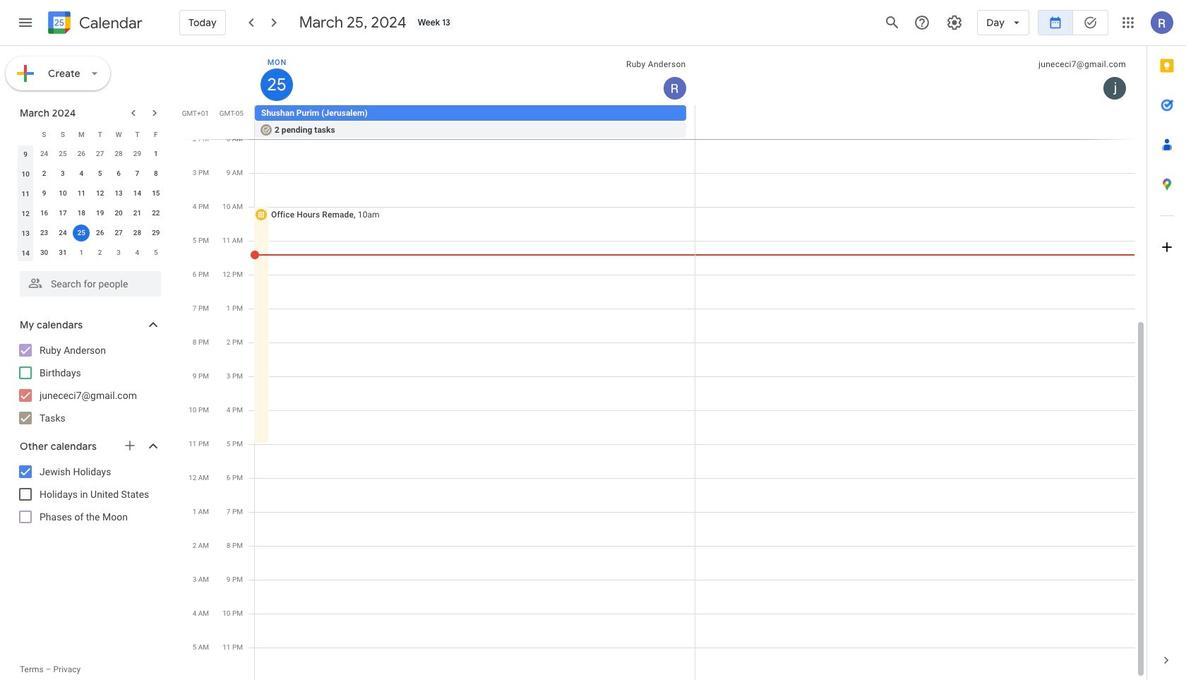Task type: vqa. For each thing, say whether or not it's contained in the screenshot.
"Williams"
no



Task type: describe. For each thing, give the bounding box(es) containing it.
april 4 element
[[129, 244, 146, 261]]

0 vertical spatial column header
[[255, 46, 695, 105]]

monday, march 25, today element
[[261, 69, 293, 101]]

april 3 element
[[110, 244, 127, 261]]

6 element
[[110, 165, 127, 182]]

column header inside march 2024 grid
[[16, 124, 35, 144]]

31 element
[[54, 244, 71, 261]]

27 element
[[110, 225, 127, 242]]

9 element
[[36, 185, 53, 202]]

Search for people text field
[[28, 271, 153, 297]]

calendar element
[[45, 8, 143, 40]]

17 element
[[54, 205, 71, 222]]

26 element
[[92, 225, 109, 242]]

other calendars list
[[3, 461, 175, 528]]

add other calendars image
[[123, 439, 137, 453]]

19 element
[[92, 205, 109, 222]]

25, today element
[[73, 225, 90, 242]]

12 element
[[92, 185, 109, 202]]

30 element
[[36, 244, 53, 261]]

28 element
[[129, 225, 146, 242]]

24 element
[[54, 225, 71, 242]]

1 element
[[148, 146, 164, 162]]

settings menu image
[[947, 14, 964, 31]]

22 element
[[148, 205, 164, 222]]



Task type: locate. For each thing, give the bounding box(es) containing it.
heading inside calendar element
[[76, 14, 143, 31]]

10 element
[[54, 185, 71, 202]]

february 26 element
[[73, 146, 90, 162]]

20 element
[[110, 205, 127, 222]]

4 element
[[73, 165, 90, 182]]

3 element
[[54, 165, 71, 182]]

february 24 element
[[36, 146, 53, 162]]

heading
[[76, 14, 143, 31]]

11 element
[[73, 185, 90, 202]]

23 element
[[36, 225, 53, 242]]

None search field
[[0, 266, 175, 297]]

0 horizontal spatial column header
[[16, 124, 35, 144]]

april 2 element
[[92, 244, 109, 261]]

grid
[[181, 46, 1147, 680]]

cell inside march 2024 grid
[[72, 223, 91, 243]]

1 horizontal spatial column header
[[255, 46, 695, 105]]

march 2024 grid
[[13, 124, 165, 263]]

april 1 element
[[73, 244, 90, 261]]

february 25 element
[[54, 146, 71, 162]]

29 element
[[148, 225, 164, 242]]

tab list
[[1148, 46, 1187, 641]]

8 element
[[148, 165, 164, 182]]

7 element
[[129, 165, 146, 182]]

2 element
[[36, 165, 53, 182]]

april 5 element
[[148, 244, 164, 261]]

0 horizontal spatial cell
[[72, 223, 91, 243]]

1 vertical spatial column header
[[16, 124, 35, 144]]

february 29 element
[[129, 146, 146, 162]]

14 element
[[129, 185, 146, 202]]

row
[[249, 105, 1147, 139], [16, 124, 165, 144], [16, 144, 165, 164], [16, 164, 165, 184], [16, 184, 165, 203], [16, 203, 165, 223], [16, 223, 165, 243], [16, 243, 165, 263]]

13 element
[[110, 185, 127, 202]]

main drawer image
[[17, 14, 34, 31]]

february 28 element
[[110, 146, 127, 162]]

16 element
[[36, 205, 53, 222]]

column header
[[255, 46, 695, 105], [16, 124, 35, 144]]

0 vertical spatial cell
[[255, 105, 695, 139]]

1 horizontal spatial cell
[[255, 105, 695, 139]]

5 element
[[92, 165, 109, 182]]

cell
[[255, 105, 695, 139], [72, 223, 91, 243]]

1 vertical spatial cell
[[72, 223, 91, 243]]

february 27 element
[[92, 146, 109, 162]]

row group
[[16, 144, 165, 263]]

21 element
[[129, 205, 146, 222]]

15 element
[[148, 185, 164, 202]]

row group inside march 2024 grid
[[16, 144, 165, 263]]

my calendars list
[[3, 339, 175, 430]]

18 element
[[73, 205, 90, 222]]



